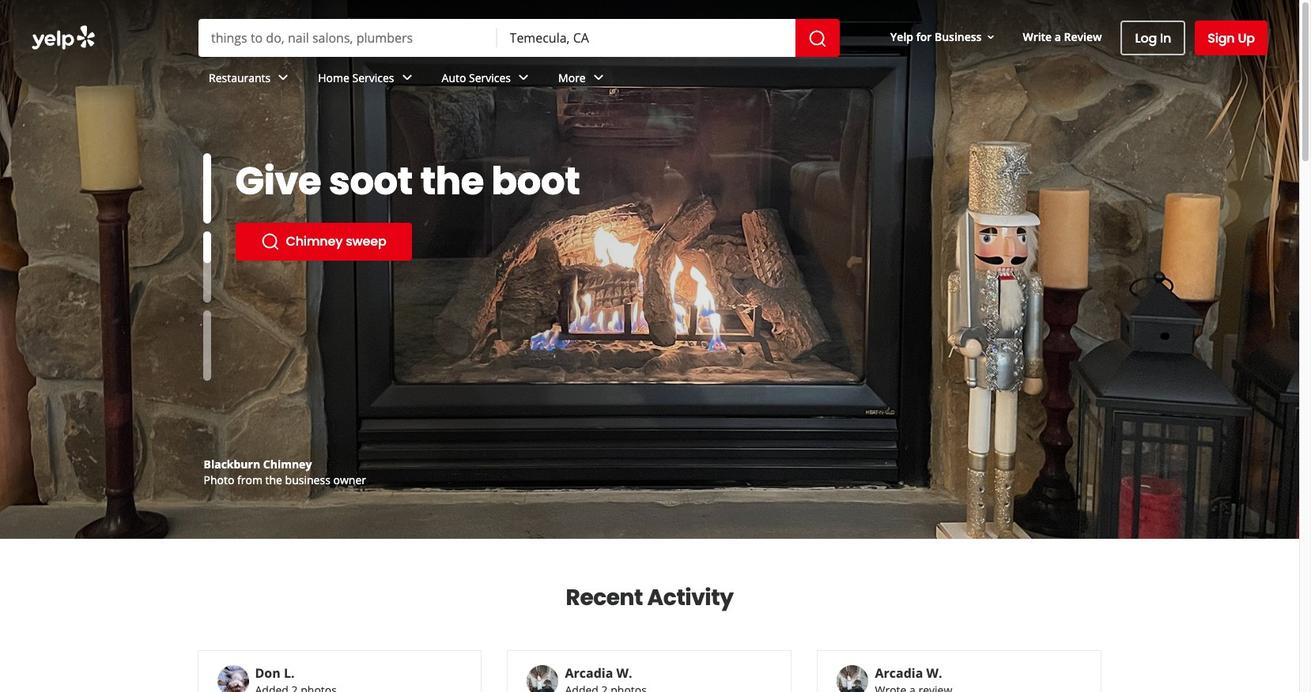 Task type: describe. For each thing, give the bounding box(es) containing it.
16 chevron down v2 image
[[985, 31, 997, 43]]

2 arcadia w. link from the left
[[875, 665, 942, 682]]

from
[[237, 473, 262, 488]]

a
[[1055, 29, 1061, 44]]

recent activity
[[566, 583, 733, 614]]

l.
[[284, 665, 295, 682]]

blackburn chimney link
[[204, 457, 312, 472]]

24 chevron down v2 image for more
[[589, 68, 608, 87]]

soot
[[329, 155, 413, 208]]

explore banner section banner
[[0, 0, 1299, 539]]

photo of arcadia w. image for second arcadia w. link from the left
[[837, 666, 869, 693]]

home services
[[318, 70, 394, 85]]

boot
[[492, 155, 580, 208]]

24 chevron down v2 image for restaurants
[[274, 68, 293, 87]]

auto services
[[442, 70, 511, 85]]

sweep
[[346, 232, 386, 251]]

sign up
[[1208, 29, 1255, 47]]

sign
[[1208, 29, 1235, 47]]

services for home services
[[352, 70, 394, 85]]

restaurants link
[[196, 57, 305, 103]]

blackburn
[[204, 457, 260, 472]]

auto
[[442, 70, 466, 85]]

write a review
[[1023, 29, 1102, 44]]

in
[[1160, 29, 1171, 47]]

1 horizontal spatial the
[[420, 155, 484, 208]]

2 w. from the left
[[926, 665, 942, 682]]

give soot the boot
[[235, 155, 580, 208]]

none field near
[[510, 29, 783, 47]]

home
[[318, 70, 349, 85]]

log in
[[1135, 29, 1171, 47]]

more link
[[546, 57, 621, 103]]

yelp
[[890, 29, 913, 44]]

chimney sweep link
[[235, 223, 412, 261]]

arcadia w. for first arcadia w. link from left
[[565, 665, 632, 682]]

don l.
[[255, 665, 295, 682]]

photo of don l. image
[[217, 666, 249, 693]]

don
[[255, 665, 281, 682]]

search image
[[808, 29, 827, 48]]

blackburn chimney photo from the business owner
[[204, 457, 366, 488]]



Task type: vqa. For each thing, say whether or not it's contained in the screenshot.
farewell
no



Task type: locate. For each thing, give the bounding box(es) containing it.
2 services from the left
[[469, 70, 511, 85]]

1 arcadia w. from the left
[[565, 665, 632, 682]]

24 chevron down v2 image for auto services
[[514, 68, 533, 87]]

photo of arcadia w. image for first arcadia w. link from left
[[527, 666, 559, 693]]

1 horizontal spatial services
[[469, 70, 511, 85]]

arcadia w. for second arcadia w. link from the left
[[875, 665, 942, 682]]

1 arcadia w. link from the left
[[565, 665, 632, 682]]

2 arcadia from the left
[[875, 665, 923, 682]]

select slide image
[[203, 153, 211, 224]]

1 vertical spatial the
[[265, 473, 282, 488]]

1 arcadia from the left
[[565, 665, 613, 682]]

1 horizontal spatial none field
[[510, 29, 783, 47]]

None field
[[211, 29, 484, 47], [510, 29, 783, 47]]

more
[[558, 70, 586, 85]]

recent
[[566, 583, 643, 614]]

business categories element
[[196, 57, 1268, 103]]

write
[[1023, 29, 1052, 44]]

the
[[420, 155, 484, 208], [265, 473, 282, 488]]

24 chevron down v2 image inside home services link
[[397, 68, 416, 87]]

restaurants
[[209, 70, 271, 85]]

1 services from the left
[[352, 70, 394, 85]]

2 24 chevron down v2 image from the left
[[397, 68, 416, 87]]

business
[[935, 29, 982, 44]]

0 horizontal spatial arcadia w.
[[565, 665, 632, 682]]

24 chevron down v2 image left auto on the left of the page
[[397, 68, 416, 87]]

24 chevron down v2 image right the auto services on the left top of the page
[[514, 68, 533, 87]]

up
[[1238, 29, 1255, 47]]

Find text field
[[211, 29, 484, 47]]

yelp for business button
[[884, 23, 1004, 51]]

0 horizontal spatial services
[[352, 70, 394, 85]]

the inside blackburn chimney photo from the business owner
[[265, 473, 282, 488]]

1 horizontal spatial arcadia w.
[[875, 665, 942, 682]]

0 horizontal spatial arcadia w. link
[[565, 665, 632, 682]]

activity
[[647, 583, 733, 614]]

none field find
[[211, 29, 484, 47]]

1 24 chevron down v2 image from the left
[[274, 68, 293, 87]]

chimney sweep
[[286, 232, 386, 251]]

arcadia w. link
[[565, 665, 632, 682], [875, 665, 942, 682]]

chimney
[[286, 232, 343, 251], [263, 457, 312, 472]]

24 chevron down v2 image inside auto services link
[[514, 68, 533, 87]]

0 horizontal spatial photo of arcadia w. image
[[527, 666, 559, 693]]

none field up home services
[[211, 29, 484, 47]]

0 horizontal spatial none field
[[211, 29, 484, 47]]

0 horizontal spatial the
[[265, 473, 282, 488]]

1 none field from the left
[[211, 29, 484, 47]]

0 horizontal spatial arcadia
[[565, 665, 613, 682]]

for
[[916, 29, 932, 44]]

explore recent activity section section
[[185, 540, 1115, 693]]

sign up button
[[1195, 21, 1268, 55]]

24 search v2 image
[[261, 232, 280, 251]]

home services link
[[305, 57, 429, 103]]

business
[[285, 473, 330, 488]]

2 arcadia w. from the left
[[875, 665, 942, 682]]

don l. link
[[255, 665, 295, 682]]

24 chevron down v2 image inside restaurants link
[[274, 68, 293, 87]]

1 vertical spatial chimney
[[263, 457, 312, 472]]

4 24 chevron down v2 image from the left
[[589, 68, 608, 87]]

yelp for business
[[890, 29, 982, 44]]

24 chevron down v2 image for home services
[[397, 68, 416, 87]]

24 chevron down v2 image right the 'restaurants'
[[274, 68, 293, 87]]

photo
[[204, 473, 234, 488]]

review
[[1064, 29, 1102, 44]]

owner
[[333, 473, 366, 488]]

1 horizontal spatial arcadia
[[875, 665, 923, 682]]

0 horizontal spatial w.
[[616, 665, 632, 682]]

2 none field from the left
[[510, 29, 783, 47]]

services inside auto services link
[[469, 70, 511, 85]]

services right home
[[352, 70, 394, 85]]

chimney right 24 search v2 icon
[[286, 232, 343, 251]]

give
[[235, 155, 321, 208]]

1 photo of arcadia w. image from the left
[[527, 666, 559, 693]]

Near text field
[[510, 29, 783, 47]]

services inside home services link
[[352, 70, 394, 85]]

1 horizontal spatial arcadia w. link
[[875, 665, 942, 682]]

3 24 chevron down v2 image from the left
[[514, 68, 533, 87]]

None search field
[[0, 0, 1299, 103], [198, 19, 843, 57], [0, 0, 1299, 103], [198, 19, 843, 57]]

services right auto on the left of the page
[[469, 70, 511, 85]]

photo of arcadia w. image
[[527, 666, 559, 693], [837, 666, 869, 693]]

log in button
[[1121, 21, 1186, 55]]

1 horizontal spatial photo of arcadia w. image
[[837, 666, 869, 693]]

1 w. from the left
[[616, 665, 632, 682]]

0 vertical spatial the
[[420, 155, 484, 208]]

w.
[[616, 665, 632, 682], [926, 665, 942, 682]]

services for auto services
[[469, 70, 511, 85]]

1 horizontal spatial w.
[[926, 665, 942, 682]]

none field up more link at the top
[[510, 29, 783, 47]]

chimney inside blackburn chimney photo from the business owner
[[263, 457, 312, 472]]

chimney up business
[[263, 457, 312, 472]]

services
[[352, 70, 394, 85], [469, 70, 511, 85]]

arcadia w.
[[565, 665, 632, 682], [875, 665, 942, 682]]

arcadia
[[565, 665, 613, 682], [875, 665, 923, 682]]

24 chevron down v2 image right more
[[589, 68, 608, 87]]

24 chevron down v2 image inside more link
[[589, 68, 608, 87]]

log
[[1135, 29, 1157, 47]]

write a review link
[[1016, 23, 1108, 51]]

auto services link
[[429, 57, 546, 103]]

2 photo of arcadia w. image from the left
[[837, 666, 869, 693]]

24 chevron down v2 image
[[274, 68, 293, 87], [397, 68, 416, 87], [514, 68, 533, 87], [589, 68, 608, 87]]

0 vertical spatial chimney
[[286, 232, 343, 251]]



